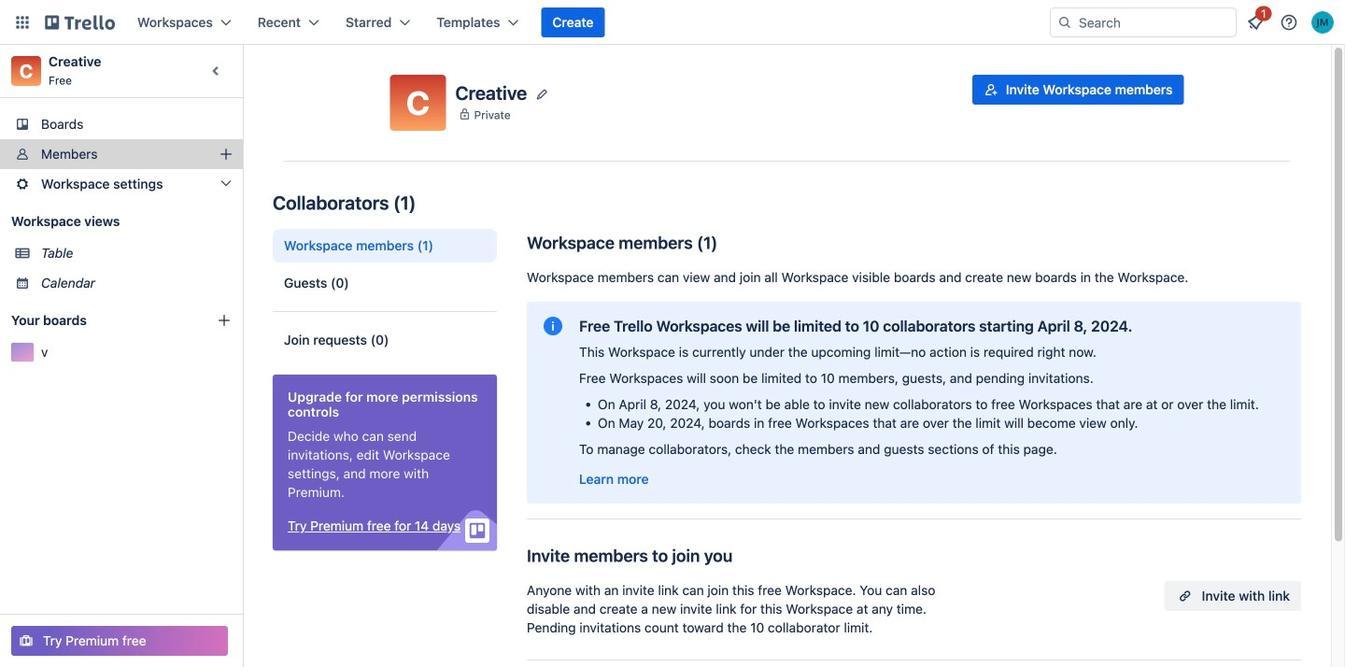 Task type: vqa. For each thing, say whether or not it's contained in the screenshot.
PROJECT MANAGEMENT ICON
no



Task type: describe. For each thing, give the bounding box(es) containing it.
workspace navigation collapse icon image
[[204, 58, 230, 84]]

add board image
[[217, 313, 232, 328]]

jeremy miller (jeremymiller198) image
[[1312, 11, 1334, 34]]

search image
[[1058, 15, 1073, 30]]

open information menu image
[[1280, 13, 1299, 32]]

your boards with 1 items element
[[11, 309, 189, 332]]

Search field
[[1073, 9, 1236, 36]]



Task type: locate. For each thing, give the bounding box(es) containing it.
primary element
[[0, 0, 1345, 45]]

1 notification image
[[1244, 11, 1267, 34]]

back to home image
[[45, 7, 115, 37]]



